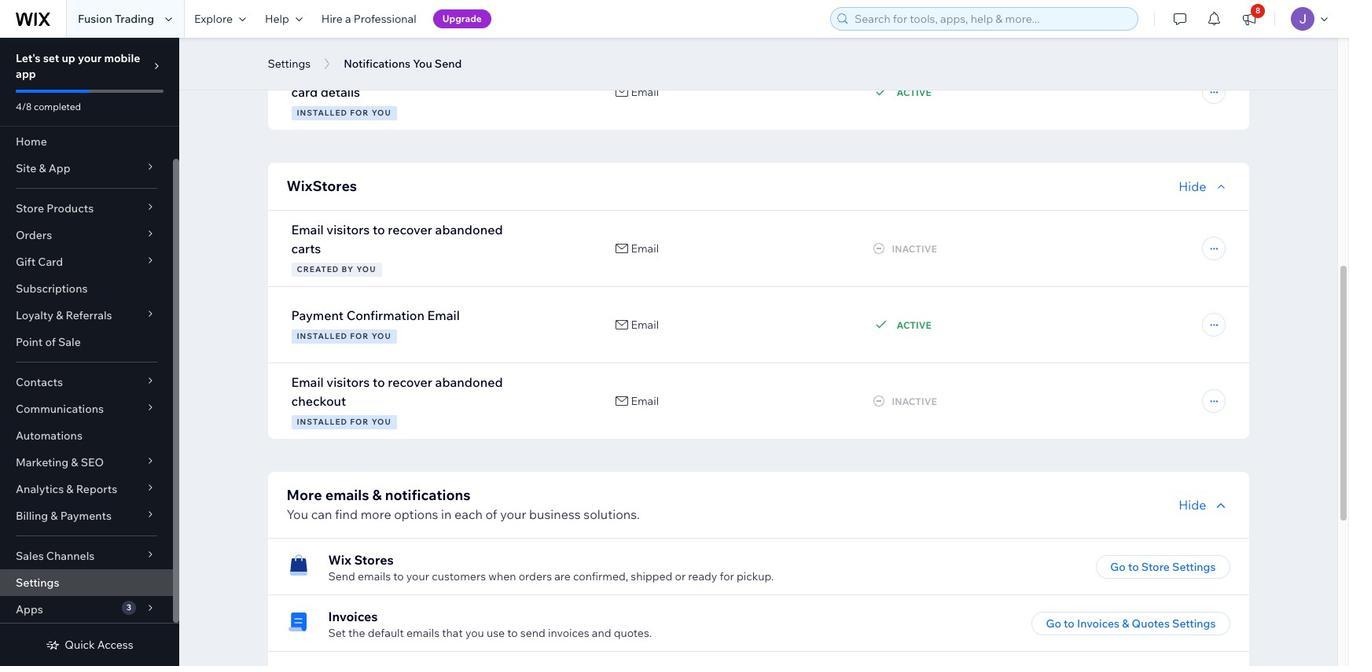 Task type: locate. For each thing, give the bounding box(es) containing it.
0 horizontal spatial send
[[328, 569, 355, 584]]

when right the customer
[[390, 65, 422, 81]]

sales channels button
[[0, 543, 173, 569]]

0 horizontal spatial payments
[[60, 509, 112, 523]]

installed inside payment confirmation email installed for you
[[297, 331, 348, 341]]

2 vertical spatial your
[[406, 569, 429, 584]]

your left the business
[[500, 506, 526, 522]]

1 vertical spatial recover
[[388, 374, 433, 390]]

1 vertical spatial send
[[328, 569, 355, 584]]

emails left 'that'
[[407, 626, 440, 640]]

emails up find
[[325, 486, 369, 504]]

0 vertical spatial hide button
[[1179, 20, 1230, 39]]

0 vertical spatial active
[[897, 86, 932, 98]]

1 horizontal spatial store
[[1142, 560, 1170, 574]]

orders
[[519, 569, 552, 584]]

for
[[350, 108, 369, 118], [350, 331, 369, 341], [350, 417, 369, 427]]

0 horizontal spatial you
[[425, 65, 447, 81]]

& left reports
[[66, 482, 74, 496]]

1 vertical spatial active
[[897, 319, 932, 331]]

& inside marketing & seo dropdown button
[[71, 455, 78, 470]]

you down more
[[287, 506, 308, 522]]

when
[[390, 65, 422, 81], [489, 569, 516, 584]]

fusion
[[78, 12, 112, 26]]

of
[[45, 335, 56, 349], [486, 506, 497, 522]]

0 vertical spatial you
[[425, 65, 447, 81]]

1 abandoned from the top
[[435, 222, 503, 238]]

notifications you send button
[[336, 52, 470, 75]]

invoices set the default emails that you use to send invoices and quotes.
[[328, 609, 652, 640]]

mobile
[[104, 51, 140, 65]]

payments up notify
[[287, 20, 353, 39]]

settings inside sidebar element
[[16, 576, 59, 590]]

1 vertical spatial hide
[[1179, 179, 1207, 194]]

1 for from the top
[[350, 108, 369, 118]]

their
[[479, 65, 507, 81]]

recover inside email visitors to recover abandoned carts created by you
[[388, 222, 433, 238]]

0 vertical spatial abandoned
[[435, 222, 503, 238]]

1 active from the top
[[897, 86, 932, 98]]

of right each
[[486, 506, 497, 522]]

2 vertical spatial emails
[[407, 626, 440, 640]]

email visitors to recover abandoned carts created by you
[[291, 222, 503, 274]]

access
[[97, 638, 133, 652]]

notify customer when you save their card details installed for you
[[291, 65, 507, 118]]

store up orders
[[16, 201, 44, 215]]

0 horizontal spatial go
[[1046, 617, 1062, 631]]

a
[[345, 12, 351, 26]]

2 active from the top
[[897, 319, 932, 331]]

installed down payment
[[297, 331, 348, 341]]

recover inside "email visitors to recover abandoned checkout installed for you"
[[388, 374, 433, 390]]

send inside button
[[435, 57, 462, 71]]

1 vertical spatial installed
[[297, 331, 348, 341]]

1 horizontal spatial your
[[406, 569, 429, 584]]

of inside more emails & notifications you can find more options in each of your business solutions.
[[486, 506, 497, 522]]

1 recover from the top
[[388, 222, 433, 238]]

0 vertical spatial inactive
[[892, 243, 937, 254]]

you left use
[[465, 626, 484, 640]]

explore
[[194, 12, 233, 26]]

quick access button
[[46, 638, 133, 652]]

1 inactive from the top
[[892, 243, 937, 254]]

you inside notify customer when you save their card details installed for you
[[372, 108, 391, 118]]

of left sale at the left of the page
[[45, 335, 56, 349]]

& inside analytics & reports dropdown button
[[66, 482, 74, 496]]

you inside email visitors to recover abandoned carts created by you
[[357, 264, 376, 274]]

recover
[[388, 222, 433, 238], [388, 374, 433, 390]]

visitors
[[327, 222, 370, 238], [327, 374, 370, 390]]

notifications
[[344, 57, 411, 71]]

billing & payments button
[[0, 503, 173, 529]]

& up more
[[372, 486, 382, 504]]

0 vertical spatial emails
[[325, 486, 369, 504]]

hide for payments
[[1179, 22, 1207, 38]]

0 horizontal spatial your
[[78, 51, 102, 65]]

let's
[[16, 51, 41, 65]]

invoices up the at the left bottom of the page
[[328, 609, 378, 624]]

send
[[520, 626, 546, 640]]

shipped
[[631, 569, 673, 584]]

1 horizontal spatial invoices
[[1077, 617, 1120, 631]]

1 vertical spatial hide button
[[1179, 177, 1230, 196]]

settings inside button
[[268, 57, 311, 71]]

abandoned inside email visitors to recover abandoned carts created by you
[[435, 222, 503, 238]]

& for referrals
[[56, 308, 63, 322]]

3 for from the top
[[350, 417, 369, 427]]

invoices
[[548, 626, 590, 640]]

0 vertical spatial for
[[350, 108, 369, 118]]

carts
[[291, 241, 321, 256]]

visitors up by
[[327, 222, 370, 238]]

1 vertical spatial payments
[[60, 509, 112, 523]]

0 horizontal spatial of
[[45, 335, 56, 349]]

solutions.
[[584, 506, 640, 522]]

installed down checkout
[[297, 417, 348, 427]]

emails inside invoices set the default emails that you use to send invoices and quotes.
[[407, 626, 440, 640]]

2 inactive from the top
[[892, 395, 937, 407]]

sale
[[58, 335, 81, 349]]

customers
[[432, 569, 486, 584]]

you
[[372, 108, 391, 118], [357, 264, 376, 274], [372, 331, 391, 341], [372, 417, 391, 427]]

you inside notifications you send button
[[413, 57, 432, 71]]

0 vertical spatial visitors
[[327, 222, 370, 238]]

2 hide from the top
[[1179, 179, 1207, 194]]

hide for wixstores
[[1179, 179, 1207, 194]]

1 horizontal spatial when
[[489, 569, 516, 584]]

1 hide from the top
[[1179, 22, 1207, 38]]

for inside notify customer when you save their card details installed for you
[[350, 108, 369, 118]]

visitors inside "email visitors to recover abandoned checkout installed for you"
[[327, 374, 370, 390]]

go for wix stores
[[1111, 560, 1126, 574]]

0 vertical spatial hide
[[1179, 22, 1207, 38]]

save
[[450, 65, 477, 81]]

options
[[394, 506, 438, 522]]

default
[[368, 626, 404, 640]]

1 horizontal spatial you
[[465, 626, 484, 640]]

abandoned
[[435, 222, 503, 238], [435, 374, 503, 390]]

email inside payment confirmation email installed for you
[[428, 307, 460, 323]]

invoices inside button
[[1077, 617, 1120, 631]]

emails
[[325, 486, 369, 504], [358, 569, 391, 584], [407, 626, 440, 640]]

use
[[487, 626, 505, 640]]

1 vertical spatial your
[[500, 506, 526, 522]]

fusion trading
[[78, 12, 154, 26]]

up
[[62, 51, 75, 65]]

send for stores
[[328, 569, 355, 584]]

1 vertical spatial emails
[[358, 569, 391, 584]]

1 vertical spatial store
[[1142, 560, 1170, 574]]

0 vertical spatial you
[[413, 57, 432, 71]]

2 recover from the top
[[388, 374, 433, 390]]

1 vertical spatial go
[[1046, 617, 1062, 631]]

2 for from the top
[[350, 331, 369, 341]]

your left customers
[[406, 569, 429, 584]]

0 vertical spatial go
[[1111, 560, 1126, 574]]

settings button
[[260, 52, 319, 75]]

business
[[529, 506, 581, 522]]

set
[[43, 51, 59, 65]]

send down wix
[[328, 569, 355, 584]]

notify
[[291, 65, 328, 81]]

2 horizontal spatial your
[[500, 506, 526, 522]]

installed
[[297, 108, 348, 118], [297, 331, 348, 341], [297, 417, 348, 427]]

& right loyalty
[[56, 308, 63, 322]]

3 installed from the top
[[297, 417, 348, 427]]

email visitors to recover abandoned checkout installed for you
[[291, 374, 503, 427]]

abandoned inside "email visitors to recover abandoned checkout installed for you"
[[435, 374, 503, 390]]

2 vertical spatial hide button
[[1179, 495, 1230, 514]]

1 vertical spatial inactive
[[892, 395, 937, 407]]

visitors up checkout
[[327, 374, 370, 390]]

gift
[[16, 255, 36, 269]]

recover for checkout
[[388, 374, 433, 390]]

1 visitors from the top
[[327, 222, 370, 238]]

& left seo
[[71, 455, 78, 470]]

invoices
[[328, 609, 378, 624], [1077, 617, 1120, 631]]

& right billing
[[51, 509, 58, 523]]

for
[[720, 569, 734, 584]]

& inside site & app popup button
[[39, 161, 46, 175]]

store up the quotes
[[1142, 560, 1170, 574]]

& inside loyalty & referrals 'popup button'
[[56, 308, 63, 322]]

let's set up your mobile app
[[16, 51, 140, 81]]

hide
[[1179, 22, 1207, 38], [1179, 179, 1207, 194], [1179, 497, 1207, 513]]

1 vertical spatial you
[[287, 506, 308, 522]]

8
[[1256, 6, 1261, 16]]

you inside more emails & notifications you can find more options in each of your business solutions.
[[287, 506, 308, 522]]

you left save
[[425, 65, 447, 81]]

1 vertical spatial of
[[486, 506, 497, 522]]

send left "their" at the top
[[435, 57, 462, 71]]

gift card
[[16, 255, 63, 269]]

& inside billing & payments popup button
[[51, 509, 58, 523]]

go to store settings
[[1111, 560, 1216, 574]]

1 installed from the top
[[297, 108, 348, 118]]

1 horizontal spatial send
[[435, 57, 462, 71]]

1 vertical spatial when
[[489, 569, 516, 584]]

2 visitors from the top
[[327, 374, 370, 390]]

notifications
[[385, 486, 471, 504]]

by
[[342, 264, 354, 274]]

when inside notify customer when you save their card details installed for you
[[390, 65, 422, 81]]

1 horizontal spatial you
[[413, 57, 432, 71]]

installed down card
[[297, 108, 348, 118]]

1 vertical spatial for
[[350, 331, 369, 341]]

0 horizontal spatial store
[[16, 201, 44, 215]]

help
[[265, 12, 289, 26]]

channels
[[46, 549, 95, 563]]

0 vertical spatial payments
[[287, 20, 353, 39]]

1 vertical spatial you
[[465, 626, 484, 640]]

invoices left the quotes
[[1077, 617, 1120, 631]]

0 vertical spatial your
[[78, 51, 102, 65]]

0 vertical spatial recover
[[388, 222, 433, 238]]

1 horizontal spatial payments
[[287, 20, 353, 39]]

you
[[413, 57, 432, 71], [287, 506, 308, 522]]

& left the quotes
[[1122, 617, 1130, 631]]

to inside "email visitors to recover abandoned checkout installed for you"
[[373, 374, 385, 390]]

1 horizontal spatial of
[[486, 506, 497, 522]]

emails down stores
[[358, 569, 391, 584]]

automations
[[16, 429, 83, 443]]

payments down analytics & reports dropdown button
[[60, 509, 112, 523]]

payments
[[287, 20, 353, 39], [60, 509, 112, 523]]

0 horizontal spatial invoices
[[328, 609, 378, 624]]

send inside 'wix stores send emails to your customers when orders are confirmed, shipped or ready for pickup.'
[[328, 569, 355, 584]]

0 vertical spatial when
[[390, 65, 422, 81]]

analytics & reports
[[16, 482, 117, 496]]

you left save
[[413, 57, 432, 71]]

you inside invoices set the default emails that you use to send invoices and quotes.
[[465, 626, 484, 640]]

2 vertical spatial hide
[[1179, 497, 1207, 513]]

0 vertical spatial installed
[[297, 108, 348, 118]]

can
[[311, 506, 332, 522]]

hide button
[[1179, 20, 1230, 39], [1179, 177, 1230, 196], [1179, 495, 1230, 514]]

Search for tools, apps, help & more... field
[[850, 8, 1133, 30]]

2 vertical spatial for
[[350, 417, 369, 427]]

point of sale
[[16, 335, 81, 349]]

or
[[675, 569, 686, 584]]

1 hide button from the top
[[1179, 20, 1230, 39]]

2 hide button from the top
[[1179, 177, 1230, 196]]

&
[[39, 161, 46, 175], [56, 308, 63, 322], [71, 455, 78, 470], [66, 482, 74, 496], [372, 486, 382, 504], [51, 509, 58, 523], [1122, 617, 1130, 631]]

3 hide from the top
[[1179, 497, 1207, 513]]

point of sale link
[[0, 329, 173, 355]]

& inside more emails & notifications you can find more options in each of your business solutions.
[[372, 486, 382, 504]]

2 vertical spatial installed
[[297, 417, 348, 427]]

when left "orders"
[[489, 569, 516, 584]]

1 vertical spatial visitors
[[327, 374, 370, 390]]

2 abandoned from the top
[[435, 374, 503, 390]]

0 horizontal spatial when
[[390, 65, 422, 81]]

card
[[291, 84, 318, 100]]

payment
[[291, 307, 344, 323]]

professional
[[354, 12, 417, 26]]

0 vertical spatial send
[[435, 57, 462, 71]]

communications button
[[0, 396, 173, 422]]

abandoned for email visitors to recover abandoned checkout
[[435, 374, 503, 390]]

2 installed from the top
[[297, 331, 348, 341]]

email inside "email visitors to recover abandoned checkout installed for you"
[[291, 374, 324, 390]]

0 vertical spatial of
[[45, 335, 56, 349]]

to
[[373, 222, 385, 238], [373, 374, 385, 390], [1129, 560, 1139, 574], [393, 569, 404, 584], [1064, 617, 1075, 631], [507, 626, 518, 640]]

0 vertical spatial store
[[16, 201, 44, 215]]

1 horizontal spatial go
[[1111, 560, 1126, 574]]

contacts
[[16, 375, 63, 389]]

0 horizontal spatial you
[[287, 506, 308, 522]]

inactive for email visitors to recover abandoned checkout
[[892, 395, 937, 407]]

& right site
[[39, 161, 46, 175]]

your right up
[[78, 51, 102, 65]]

your inside let's set up your mobile app
[[78, 51, 102, 65]]

in
[[441, 506, 452, 522]]

1 vertical spatial abandoned
[[435, 374, 503, 390]]

visitors inside email visitors to recover abandoned carts created by you
[[327, 222, 370, 238]]



Task type: describe. For each thing, give the bounding box(es) containing it.
visitors for checkout
[[327, 374, 370, 390]]

loyalty & referrals
[[16, 308, 112, 322]]

& for payments
[[51, 509, 58, 523]]

& for reports
[[66, 482, 74, 496]]

store products
[[16, 201, 94, 215]]

created
[[297, 264, 339, 274]]

wixstores
[[287, 177, 357, 195]]

& for app
[[39, 161, 46, 175]]

emails inside more emails & notifications you can find more options in each of your business solutions.
[[325, 486, 369, 504]]

automations link
[[0, 422, 173, 449]]

quick access
[[65, 638, 133, 652]]

go to invoices & quotes settings
[[1046, 617, 1216, 631]]

installed inside "email visitors to recover abandoned checkout installed for you"
[[297, 417, 348, 427]]

quick
[[65, 638, 95, 652]]

abandoned for email visitors to recover abandoned carts
[[435, 222, 503, 238]]

to inside 'wix stores send emails to your customers when orders are confirmed, shipped or ready for pickup.'
[[393, 569, 404, 584]]

home link
[[0, 128, 173, 155]]

emails inside 'wix stores send emails to your customers when orders are confirmed, shipped or ready for pickup.'
[[358, 569, 391, 584]]

find
[[335, 506, 358, 522]]

hire
[[322, 12, 343, 26]]

you inside notify customer when you save their card details installed for you
[[425, 65, 447, 81]]

communications
[[16, 402, 104, 416]]

sales channels
[[16, 549, 95, 563]]

payments inside billing & payments popup button
[[60, 509, 112, 523]]

payment confirmation email installed for you
[[291, 307, 460, 341]]

store inside button
[[1142, 560, 1170, 574]]

wix
[[328, 552, 351, 568]]

completed
[[34, 101, 81, 112]]

subscriptions
[[16, 282, 88, 296]]

reports
[[76, 482, 117, 496]]

you inside "email visitors to recover abandoned checkout installed for you"
[[372, 417, 391, 427]]

when inside 'wix stores send emails to your customers when orders are confirmed, shipped or ready for pickup.'
[[489, 569, 516, 584]]

sales
[[16, 549, 44, 563]]

4/8 completed
[[16, 101, 81, 112]]

installed inside notify customer when you save their card details installed for you
[[297, 108, 348, 118]]

trading
[[115, 12, 154, 26]]

more emails & notifications you can find more options in each of your business solutions.
[[287, 486, 640, 522]]

stores
[[354, 552, 394, 568]]

help button
[[256, 0, 312, 38]]

analytics
[[16, 482, 64, 496]]

visitors for carts
[[327, 222, 370, 238]]

your inside more emails & notifications you can find more options in each of your business solutions.
[[500, 506, 526, 522]]

sidebar element
[[0, 38, 179, 666]]

hide button for wixstores
[[1179, 177, 1230, 196]]

of inside sidebar element
[[45, 335, 56, 349]]

for inside "email visitors to recover abandoned checkout installed for you"
[[350, 417, 369, 427]]

site & app
[[16, 161, 70, 175]]

confirmed,
[[573, 569, 629, 584]]

& for seo
[[71, 455, 78, 470]]

4/8
[[16, 101, 32, 112]]

loyalty
[[16, 308, 53, 322]]

active for payment confirmation email
[[897, 319, 932, 331]]

more
[[361, 506, 391, 522]]

site & app button
[[0, 155, 173, 182]]

the
[[348, 626, 365, 640]]

hide button for payments
[[1179, 20, 1230, 39]]

marketing & seo
[[16, 455, 104, 470]]

3
[[127, 602, 131, 613]]

recover for carts
[[388, 222, 433, 238]]

orders
[[16, 228, 52, 242]]

confirmation
[[347, 307, 425, 323]]

contacts button
[[0, 369, 173, 396]]

to inside email visitors to recover abandoned carts created by you
[[373, 222, 385, 238]]

active for notify customer when you save their card details
[[897, 86, 932, 98]]

point
[[16, 335, 43, 349]]

that
[[442, 626, 463, 640]]

home
[[16, 134, 47, 149]]

marketing
[[16, 455, 69, 470]]

more
[[287, 486, 322, 504]]

set
[[328, 626, 346, 640]]

go to invoices & quotes settings button
[[1032, 612, 1230, 635]]

seo
[[81, 455, 104, 470]]

each
[[455, 506, 483, 522]]

go for invoices
[[1046, 617, 1062, 631]]

marketing & seo button
[[0, 449, 173, 476]]

3 hide button from the top
[[1179, 495, 1230, 514]]

referrals
[[66, 308, 112, 322]]

orders button
[[0, 222, 173, 249]]

store products button
[[0, 195, 173, 222]]

your inside 'wix stores send emails to your customers when orders are confirmed, shipped or ready for pickup.'
[[406, 569, 429, 584]]

analytics & reports button
[[0, 476, 173, 503]]

& inside go to invoices & quotes settings button
[[1122, 617, 1130, 631]]

invoices inside invoices set the default emails that you use to send invoices and quotes.
[[328, 609, 378, 624]]

send for you
[[435, 57, 462, 71]]

inactive for email visitors to recover abandoned carts
[[892, 243, 937, 254]]

app
[[16, 67, 36, 81]]

and
[[592, 626, 611, 640]]

8 button
[[1232, 0, 1267, 38]]

upgrade button
[[433, 9, 491, 28]]

hire a professional
[[322, 12, 417, 26]]

store inside dropdown button
[[16, 201, 44, 215]]

loyalty & referrals button
[[0, 302, 173, 329]]

details
[[321, 84, 360, 100]]

quotes.
[[614, 626, 652, 640]]

settings link
[[0, 569, 173, 596]]

you inside payment confirmation email installed for you
[[372, 331, 391, 341]]

to inside invoices set the default emails that you use to send invoices and quotes.
[[507, 626, 518, 640]]

apps
[[16, 602, 43, 617]]

gift card button
[[0, 249, 173, 275]]

billing & payments
[[16, 509, 112, 523]]

email inside email visitors to recover abandoned carts created by you
[[291, 222, 324, 238]]

for inside payment confirmation email installed for you
[[350, 331, 369, 341]]

hire a professional link
[[312, 0, 426, 38]]

pickup.
[[737, 569, 774, 584]]



Task type: vqa. For each thing, say whether or not it's contained in the screenshot.


